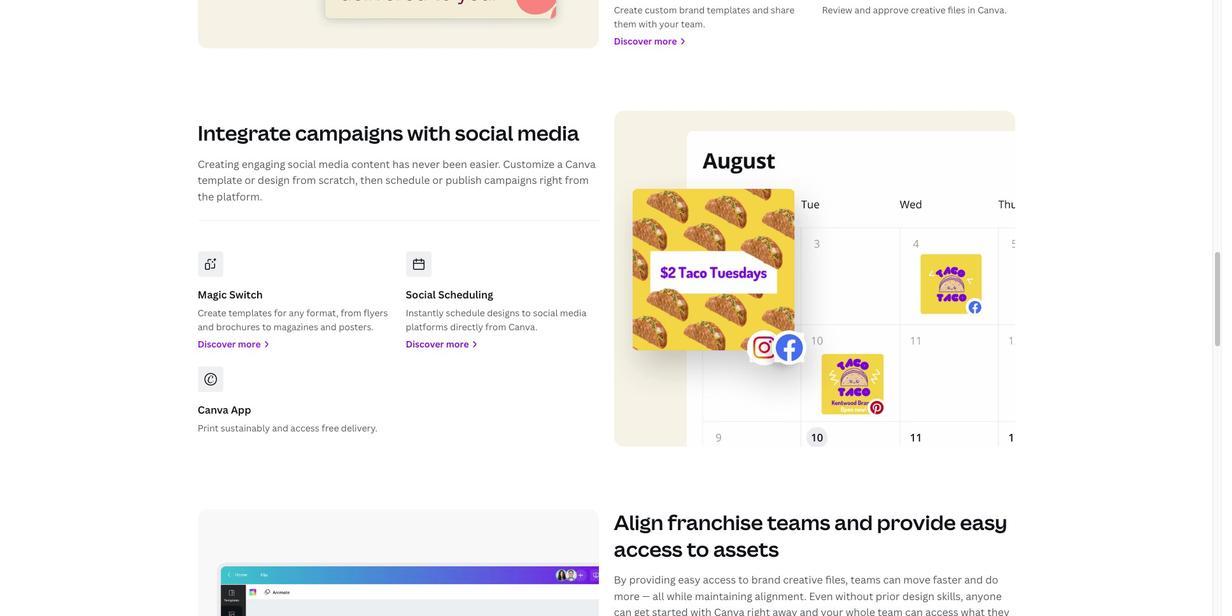 Task type: describe. For each thing, give the bounding box(es) containing it.
canva app print sustainably and access free delivery.
[[198, 403, 377, 434]]

campaigns inside creating engaging social media content has never been easier. customize a canva template or design from scratch, then schedule or publish campaigns right from the platform.
[[484, 173, 537, 187]]

get
[[634, 606, 650, 616]]

more for discover more 'link' associated with magic switch
[[238, 338, 261, 350]]

maintaining
[[695, 589, 752, 603]]

share
[[771, 4, 795, 16]]

by providing easy access to brand creative files, teams can move faster and do more — all while maintaining alignment. even without prior design skills, anyone can get started with canva right away and your whole team can access what th
[[614, 573, 1010, 616]]

access up maintaining at the right of page
[[703, 573, 736, 587]]

social inside creating engaging social media content has never been easier. customize a canva template or design from scratch, then schedule or publish campaigns right from the platform.
[[288, 157, 316, 171]]

directly
[[450, 321, 483, 333]]

the
[[198, 189, 214, 203]]

teams inside 'by providing easy access to brand creative files, teams can move faster and do more — all while maintaining alignment. even without prior design skills, anyone can get started with canva right away and your whole team can access what th'
[[851, 573, 881, 587]]

to inside social scheduling instantly schedule designs to social media platforms directly from canva.
[[522, 307, 531, 319]]

align
[[614, 509, 663, 536]]

2 horizontal spatial discover more link
[[614, 34, 807, 48]]

and left do
[[964, 573, 983, 587]]

creating
[[198, 157, 239, 171]]

review and approve creative files in canva.
[[822, 4, 1007, 16]]

social
[[406, 288, 436, 302]]

away
[[772, 606, 797, 616]]

create custom brand templates and share them with your team.
[[614, 4, 795, 30]]

all
[[653, 589, 664, 603]]

to inside 'magic switch create templates for any format, from flyers and brochures to magazines and posters.'
[[262, 321, 271, 333]]

never
[[412, 157, 440, 171]]

publish
[[445, 173, 482, 187]]

—
[[642, 589, 650, 603]]

design inside 'by providing easy access to brand creative files, teams can move faster and do more — all while maintaining alignment. even without prior design skills, anyone can get started with canva right away and your whole team can access what th'
[[902, 589, 934, 603]]

and inside align franchise teams and provide easy access to assets
[[835, 509, 873, 536]]

and down even
[[800, 606, 818, 616]]

from inside 'magic switch create templates for any format, from flyers and brochures to magazines and posters.'
[[341, 307, 361, 319]]

social scheduling instantly schedule designs to social media platforms directly from canva.
[[406, 288, 586, 333]]

create inside 'magic switch create templates for any format, from flyers and brochures to magazines and posters.'
[[198, 307, 226, 319]]

easy inside 'by providing easy access to brand creative files, teams can move faster and do more — all while maintaining alignment. even without prior design skills, anyone can get started with canva right away and your whole team can access what th'
[[678, 573, 700, 587]]

magic
[[198, 288, 227, 302]]

discover more for social scheduling
[[406, 338, 469, 350]]

files
[[948, 4, 965, 16]]

and inside canva app print sustainably and access free delivery.
[[272, 422, 288, 434]]

more inside 'by providing easy access to brand creative files, teams can move faster and do more — all while maintaining alignment. even without prior design skills, anyone can get started with canva right away and your whole team can access what th'
[[614, 589, 640, 603]]

move
[[903, 573, 931, 587]]

creating engaging social media content has never been easier. customize a canva template or design from scratch, then schedule or publish campaigns right from the platform.
[[198, 157, 596, 203]]

by
[[614, 573, 627, 587]]

assets
[[713, 535, 779, 562]]

0 horizontal spatial can
[[614, 606, 632, 616]]

create inside create custom brand templates and share them with your team.
[[614, 4, 643, 16]]

providing
[[629, 573, 676, 587]]

content
[[351, 157, 390, 171]]

team.
[[681, 18, 705, 30]]

team
[[878, 606, 903, 616]]

brand inside 'by providing easy access to brand creative files, teams can move faster and do more — all while maintaining alignment. even without prior design skills, anyone can get started with canva right away and your whole team can access what th'
[[751, 573, 781, 587]]

discover for social scheduling
[[406, 338, 444, 350]]

even
[[809, 589, 833, 603]]

integrate campaigns with social media
[[198, 119, 579, 146]]

without
[[835, 589, 873, 603]]

to inside 'by providing easy access to brand creative files, teams can move faster and do more — all while maintaining alignment. even without prior design skills, anyone can get started with canva right away and your whole team can access what th'
[[738, 573, 749, 587]]

template
[[198, 173, 242, 187]]

prior
[[876, 589, 900, 603]]

and down 'format,'
[[320, 321, 337, 333]]

print
[[198, 422, 219, 434]]

2 horizontal spatial discover
[[614, 35, 652, 47]]

2 horizontal spatial discover more
[[614, 35, 677, 47]]

designs
[[487, 307, 520, 319]]

your inside 'by providing easy access to brand creative files, teams can move faster and do more — all while maintaining alignment. even without prior design skills, anyone can get started with canva right away and your whole team can access what th'
[[821, 606, 843, 616]]

and inside create custom brand templates and share them with your team.
[[752, 4, 769, 16]]

right inside creating engaging social media content has never been easier. customize a canva template or design from scratch, then schedule or publish campaigns right from the platform.
[[539, 173, 562, 187]]



Task type: locate. For each thing, give the bounding box(es) containing it.
templates left share
[[707, 4, 750, 16]]

skills,
[[937, 589, 963, 603]]

customize
[[503, 157, 555, 171]]

0 horizontal spatial canva.
[[508, 321, 538, 333]]

social up easier.
[[455, 119, 513, 146]]

teams inside align franchise teams and provide easy access to assets
[[767, 509, 830, 536]]

0 horizontal spatial brand
[[679, 4, 705, 16]]

engaging
[[242, 157, 285, 171]]

do
[[985, 573, 998, 587]]

or down never
[[432, 173, 443, 187]]

1 horizontal spatial teams
[[851, 573, 881, 587]]

alignment.
[[755, 589, 807, 603]]

more down directly
[[446, 338, 469, 350]]

more for the right discover more 'link'
[[654, 35, 677, 47]]

and left "brochures" in the left of the page
[[198, 321, 214, 333]]

campaigns down customize
[[484, 173, 537, 187]]

canva
[[565, 157, 596, 171], [198, 403, 228, 417], [714, 606, 745, 616]]

1 horizontal spatial schedule
[[446, 307, 485, 319]]

provide
[[877, 509, 956, 536]]

right down a on the top left of the page
[[539, 173, 562, 187]]

access down skills,
[[925, 606, 958, 616]]

files,
[[825, 573, 848, 587]]

your
[[659, 18, 679, 30], [821, 606, 843, 616]]

0 horizontal spatial discover
[[198, 338, 236, 350]]

2 horizontal spatial with
[[690, 606, 712, 616]]

discover more
[[614, 35, 677, 47], [198, 338, 261, 350], [406, 338, 469, 350]]

schedule up directly
[[446, 307, 485, 319]]

faster
[[933, 573, 962, 587]]

canva. down designs
[[508, 321, 538, 333]]

teams
[[767, 509, 830, 536], [851, 573, 881, 587]]

0 horizontal spatial design
[[258, 173, 290, 187]]

more for social scheduling's discover more 'link'
[[446, 338, 469, 350]]

easy up do
[[960, 509, 1007, 536]]

discover more down 'platforms'
[[406, 338, 469, 350]]

with down the custom
[[639, 18, 657, 30]]

canva inside 'by providing easy access to brand creative files, teams can move faster and do more — all while maintaining alignment. even without prior design skills, anyone can get started with canva right away and your whole team can access what th'
[[714, 606, 745, 616]]

discover down "brochures" in the left of the page
[[198, 338, 236, 350]]

0 vertical spatial creative
[[911, 4, 946, 16]]

magic switch create templates for any format, from flyers and brochures to magazines and posters.
[[198, 288, 388, 333]]

1 vertical spatial right
[[747, 606, 770, 616]]

and up "files," at the bottom of page
[[835, 509, 873, 536]]

design
[[258, 173, 290, 187], [902, 589, 934, 603]]

discover more down "brochures" in the left of the page
[[198, 338, 261, 350]]

integrate
[[198, 119, 291, 146]]

review
[[822, 4, 852, 16]]

whole
[[846, 606, 875, 616]]

1 vertical spatial templates
[[228, 307, 272, 319]]

1 vertical spatial creative
[[783, 573, 823, 587]]

canva inside canva app print sustainably and access free delivery.
[[198, 403, 228, 417]]

franchise presentation editing with different team members in canva image
[[198, 509, 599, 616]]

1 horizontal spatial easy
[[960, 509, 1007, 536]]

discover more link
[[614, 34, 807, 48], [198, 337, 391, 351], [406, 337, 599, 351]]

access left free
[[290, 422, 319, 434]]

0 vertical spatial templates
[[707, 4, 750, 16]]

design down move
[[902, 589, 934, 603]]

0 vertical spatial brand
[[679, 4, 705, 16]]

0 vertical spatial design
[[258, 173, 290, 187]]

0 vertical spatial media
[[517, 119, 579, 146]]

then
[[360, 173, 383, 187]]

discover more link for magic switch
[[198, 337, 391, 351]]

1 vertical spatial teams
[[851, 573, 881, 587]]

0 vertical spatial canva.
[[978, 4, 1007, 16]]

1 horizontal spatial brand
[[751, 573, 781, 587]]

0 horizontal spatial with
[[407, 119, 451, 146]]

1 horizontal spatial discover more link
[[406, 337, 599, 351]]

2 horizontal spatial can
[[905, 606, 923, 616]]

1 vertical spatial easy
[[678, 573, 700, 587]]

from
[[292, 173, 316, 187], [565, 173, 589, 187], [341, 307, 361, 319], [485, 321, 506, 333]]

templates for switch
[[228, 307, 272, 319]]

0 vertical spatial easy
[[960, 509, 1007, 536]]

with inside create custom brand templates and share them with your team.
[[639, 18, 657, 30]]

1 vertical spatial create
[[198, 307, 226, 319]]

0 horizontal spatial create
[[198, 307, 226, 319]]

templates
[[707, 4, 750, 16], [228, 307, 272, 319]]

1 vertical spatial with
[[407, 119, 451, 146]]

0 vertical spatial with
[[639, 18, 657, 30]]

2 horizontal spatial canva
[[714, 606, 745, 616]]

your down even
[[821, 606, 843, 616]]

started
[[652, 606, 688, 616]]

your inside create custom brand templates and share them with your team.
[[659, 18, 679, 30]]

custom
[[645, 4, 677, 16]]

to up maintaining at the right of page
[[738, 573, 749, 587]]

0 horizontal spatial discover more link
[[198, 337, 391, 351]]

easy
[[960, 509, 1007, 536], [678, 573, 700, 587]]

approve
[[873, 4, 909, 16]]

any
[[289, 307, 304, 319]]

media
[[517, 119, 579, 146], [319, 157, 349, 171], [560, 307, 586, 319]]

brochures
[[216, 321, 260, 333]]

media inside social scheduling instantly schedule designs to social media platforms directly from canva.
[[560, 307, 586, 319]]

canva up print
[[198, 403, 228, 417]]

create
[[614, 4, 643, 16], [198, 307, 226, 319]]

brand up alignment.
[[751, 573, 781, 587]]

1 horizontal spatial campaigns
[[484, 173, 537, 187]]

creative left the files
[[911, 4, 946, 16]]

schedule inside creating engaging social media content has never been easier. customize a canva template or design from scratch, then schedule or publish campaigns right from the platform.
[[385, 173, 430, 187]]

0 vertical spatial teams
[[767, 509, 830, 536]]

0 horizontal spatial schedule
[[385, 173, 430, 187]]

easy inside align franchise teams and provide easy access to assets
[[960, 509, 1007, 536]]

1 or from the left
[[245, 173, 255, 187]]

posters.
[[339, 321, 374, 333]]

0 horizontal spatial creative
[[783, 573, 823, 587]]

access up providing
[[614, 535, 683, 562]]

and left share
[[752, 4, 769, 16]]

franchise
[[668, 509, 763, 536]]

what
[[961, 606, 985, 616]]

1 vertical spatial campaigns
[[484, 173, 537, 187]]

discover down the them
[[614, 35, 652, 47]]

2 vertical spatial media
[[560, 307, 586, 319]]

discover down 'platforms'
[[406, 338, 444, 350]]

more down by
[[614, 589, 640, 603]]

social
[[455, 119, 513, 146], [288, 157, 316, 171], [533, 307, 558, 319]]

scheduling
[[438, 288, 493, 302]]

create down magic
[[198, 307, 226, 319]]

discover more down the them
[[614, 35, 677, 47]]

0 vertical spatial right
[[539, 173, 562, 187]]

easier.
[[470, 157, 501, 171]]

with down while
[[690, 606, 712, 616]]

your down the custom
[[659, 18, 679, 30]]

0 vertical spatial social
[[455, 119, 513, 146]]

canva. right in
[[978, 4, 1007, 16]]

1 horizontal spatial or
[[432, 173, 443, 187]]

1 horizontal spatial creative
[[911, 4, 946, 16]]

scratch,
[[319, 173, 358, 187]]

1 horizontal spatial canva.
[[978, 4, 1007, 16]]

1 horizontal spatial templates
[[707, 4, 750, 16]]

0 horizontal spatial templates
[[228, 307, 272, 319]]

magazines
[[274, 321, 318, 333]]

from inside social scheduling instantly schedule designs to social media platforms directly from canva.
[[485, 321, 506, 333]]

them
[[614, 18, 636, 30]]

free
[[322, 422, 339, 434]]

brand inside create custom brand templates and share them with your team.
[[679, 4, 705, 16]]

creative
[[911, 4, 946, 16], [783, 573, 823, 587]]

1 vertical spatial design
[[902, 589, 934, 603]]

can right the team
[[905, 606, 923, 616]]

0 vertical spatial schedule
[[385, 173, 430, 187]]

1 horizontal spatial discover more
[[406, 338, 469, 350]]

0 vertical spatial canva
[[565, 157, 596, 171]]

anyone
[[966, 589, 1002, 603]]

platforms
[[406, 321, 448, 333]]

delivery.
[[341, 422, 377, 434]]

0 horizontal spatial your
[[659, 18, 679, 30]]

1 vertical spatial canva.
[[508, 321, 538, 333]]

brand up team.
[[679, 4, 705, 16]]

platform.
[[216, 189, 262, 203]]

discover more link for social scheduling
[[406, 337, 599, 351]]

discover more link down designs
[[406, 337, 599, 351]]

more down the custom
[[654, 35, 677, 47]]

and right review at the top
[[855, 4, 871, 16]]

canva inside creating engaging social media content has never been easier. customize a canva template or design from scratch, then schedule or publish campaigns right from the platform.
[[565, 157, 596, 171]]

media inside creating engaging social media content has never been easier. customize a canva template or design from scratch, then schedule or publish campaigns right from the platform.
[[319, 157, 349, 171]]

and
[[752, 4, 769, 16], [855, 4, 871, 16], [198, 321, 214, 333], [320, 321, 337, 333], [272, 422, 288, 434], [835, 509, 873, 536], [964, 573, 983, 587], [800, 606, 818, 616]]

access inside align franchise teams and provide easy access to assets
[[614, 535, 683, 562]]

templates down switch
[[228, 307, 272, 319]]

a
[[557, 157, 563, 171]]

social inside social scheduling instantly schedule designs to social media platforms directly from canva.
[[533, 307, 558, 319]]

discover
[[614, 35, 652, 47], [198, 338, 236, 350], [406, 338, 444, 350]]

1 vertical spatial your
[[821, 606, 843, 616]]

0 horizontal spatial social
[[288, 157, 316, 171]]

1 horizontal spatial with
[[639, 18, 657, 30]]

1 vertical spatial social
[[288, 157, 316, 171]]

create up the them
[[614, 4, 643, 16]]

discover more link down "magazines"
[[198, 337, 391, 351]]

discover more link down team.
[[614, 34, 807, 48]]

creative up even
[[783, 573, 823, 587]]

1 vertical spatial canva
[[198, 403, 228, 417]]

1 vertical spatial brand
[[751, 573, 781, 587]]

0 horizontal spatial campaigns
[[295, 119, 403, 146]]

to left assets
[[687, 535, 709, 562]]

for
[[274, 307, 287, 319]]

design inside creating engaging social media content has never been easier. customize a canva template or design from scratch, then schedule or publish campaigns right from the platform.
[[258, 173, 290, 187]]

can left get
[[614, 606, 632, 616]]

1 vertical spatial schedule
[[446, 307, 485, 319]]

and right sustainably
[[272, 422, 288, 434]]

2 vertical spatial canva
[[714, 606, 745, 616]]

social right engaging
[[288, 157, 316, 171]]

1 horizontal spatial canva
[[565, 157, 596, 171]]

2 vertical spatial with
[[690, 606, 712, 616]]

switch
[[229, 288, 263, 302]]

to
[[522, 307, 531, 319], [262, 321, 271, 333], [687, 535, 709, 562], [738, 573, 749, 587]]

0 vertical spatial create
[[614, 4, 643, 16]]

social right designs
[[533, 307, 558, 319]]

sustainably
[[221, 422, 270, 434]]

access inside canva app print sustainably and access free delivery.
[[290, 422, 319, 434]]

has
[[392, 157, 410, 171]]

instantly
[[406, 307, 444, 319]]

to right designs
[[522, 307, 531, 319]]

content planning and social media scheduling tool in canva with franchise examples image
[[614, 111, 1015, 447]]

1 horizontal spatial create
[[614, 4, 643, 16]]

design sharing amongst franchise businesses in canva image
[[198, 0, 599, 48]]

app
[[231, 403, 251, 417]]

2 vertical spatial social
[[533, 307, 558, 319]]

canva.
[[978, 4, 1007, 16], [508, 321, 538, 333]]

with up never
[[407, 119, 451, 146]]

right
[[539, 173, 562, 187], [747, 606, 770, 616]]

in
[[968, 4, 975, 16]]

schedule down has
[[385, 173, 430, 187]]

0 horizontal spatial or
[[245, 173, 255, 187]]

canva. inside social scheduling instantly schedule designs to social media platforms directly from canva.
[[508, 321, 538, 333]]

align franchise teams and provide easy access to assets
[[614, 509, 1007, 562]]

0 horizontal spatial easy
[[678, 573, 700, 587]]

1 horizontal spatial your
[[821, 606, 843, 616]]

1 horizontal spatial social
[[455, 119, 513, 146]]

schedule inside social scheduling instantly schedule designs to social media platforms directly from canva.
[[446, 307, 485, 319]]

easy up while
[[678, 573, 700, 587]]

0 horizontal spatial discover more
[[198, 338, 261, 350]]

or
[[245, 173, 255, 187], [432, 173, 443, 187]]

campaigns up "content"
[[295, 119, 403, 146]]

to inside align franchise teams and provide easy access to assets
[[687, 535, 709, 562]]

creative inside 'by providing easy access to brand creative files, teams can move faster and do more — all while maintaining alignment. even without prior design skills, anyone can get started with canva right away and your whole team can access what th'
[[783, 573, 823, 587]]

canva right a on the top left of the page
[[565, 157, 596, 171]]

discover for magic switch
[[198, 338, 236, 350]]

2 horizontal spatial social
[[533, 307, 558, 319]]

1 horizontal spatial right
[[747, 606, 770, 616]]

templates for custom
[[707, 4, 750, 16]]

campaigns
[[295, 119, 403, 146], [484, 173, 537, 187]]

right inside 'by providing easy access to brand creative files, teams can move faster and do more — all while maintaining alignment. even without prior design skills, anyone can get started with canva right away and your whole team can access what th'
[[747, 606, 770, 616]]

2 or from the left
[[432, 173, 443, 187]]

more down "brochures" in the left of the page
[[238, 338, 261, 350]]

1 horizontal spatial can
[[883, 573, 901, 587]]

flyers
[[364, 307, 388, 319]]

discover more for magic switch
[[198, 338, 261, 350]]

0 horizontal spatial canva
[[198, 403, 228, 417]]

format,
[[306, 307, 339, 319]]

while
[[667, 589, 692, 603]]

brand
[[679, 4, 705, 16], [751, 573, 781, 587]]

0 vertical spatial campaigns
[[295, 119, 403, 146]]

right left away
[[747, 606, 770, 616]]

1 horizontal spatial design
[[902, 589, 934, 603]]

1 horizontal spatial discover
[[406, 338, 444, 350]]

0 horizontal spatial teams
[[767, 509, 830, 536]]

been
[[442, 157, 467, 171]]

canva down maintaining at the right of page
[[714, 606, 745, 616]]

or up platform.
[[245, 173, 255, 187]]

templates inside 'magic switch create templates for any format, from flyers and brochures to magazines and posters.'
[[228, 307, 272, 319]]

schedule
[[385, 173, 430, 187], [446, 307, 485, 319]]

templates inside create custom brand templates and share them with your team.
[[707, 4, 750, 16]]

with inside 'by providing easy access to brand creative files, teams can move faster and do more — all while maintaining alignment. even without prior design skills, anyone can get started with canva right away and your whole team can access what th'
[[690, 606, 712, 616]]

can up prior on the right of page
[[883, 573, 901, 587]]

0 horizontal spatial right
[[539, 173, 562, 187]]

1 vertical spatial media
[[319, 157, 349, 171]]

with
[[639, 18, 657, 30], [407, 119, 451, 146], [690, 606, 712, 616]]

to right "brochures" in the left of the page
[[262, 321, 271, 333]]

0 vertical spatial your
[[659, 18, 679, 30]]

design down engaging
[[258, 173, 290, 187]]



Task type: vqa. For each thing, say whether or not it's contained in the screenshot.
Magic Switch Create Templates For Any Format, From Flyers And Brochures To Magazines And Posters.
yes



